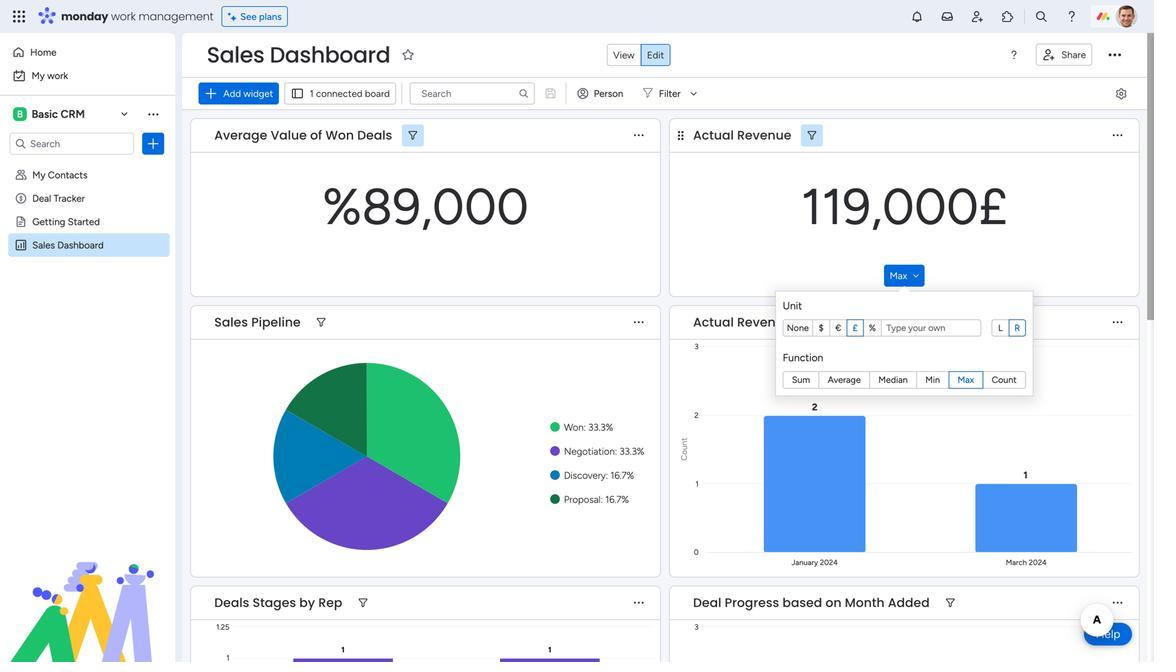 Task type: vqa. For each thing, say whether or not it's contained in the screenshot.
Close icon
no



Task type: describe. For each thing, give the bounding box(es) containing it.
based
[[783, 594, 823, 611]]

1 vertical spatial won
[[564, 421, 584, 433]]

sales pipeline
[[214, 313, 301, 331]]

average for average
[[828, 374, 861, 385]]

home
[[30, 46, 57, 58]]

on
[[826, 594, 842, 611]]

update feed image
[[941, 10, 955, 23]]

Sales Pipeline field
[[211, 313, 304, 331]]

share
[[1062, 49, 1087, 60]]

basic
[[32, 108, 58, 121]]

Actual Revenue by Month (Deals won) field
[[690, 313, 938, 331]]

share button
[[1037, 44, 1093, 66]]

: for won
[[584, 421, 586, 433]]

workspace image
[[13, 107, 27, 122]]

person
[[594, 88, 624, 99]]

dashboard inside sales dashboard banner
[[270, 40, 391, 70]]

33.3% for negotiation : 33.3%
[[620, 445, 645, 457]]

filter button
[[637, 82, 702, 104]]

Sales Dashboard field
[[203, 40, 394, 70]]

discovery : 16.7%
[[564, 470, 635, 481]]

public dashboard image
[[14, 239, 27, 252]]

b
[[17, 108, 23, 120]]

deal tracker
[[32, 192, 85, 204]]

deal for deal progress based on month added
[[694, 594, 722, 611]]

dapulse drag handle 3 image
[[679, 130, 684, 140]]

actual for actual revenue
[[694, 126, 734, 144]]

monday
[[61, 9, 108, 24]]

l
[[999, 322, 1004, 333]]

add widget
[[223, 88, 273, 99]]

settings image
[[1115, 86, 1129, 100]]

16.7% for proposal : 16.7%
[[606, 494, 629, 505]]

Average Value of Won Deals field
[[211, 126, 396, 144]]

0 horizontal spatial dashboard
[[57, 239, 104, 251]]

won inside field
[[326, 126, 354, 144]]

function
[[783, 352, 824, 364]]

more dots image for deals stages by rep
[[635, 598, 644, 608]]

Type your own field
[[886, 322, 978, 334]]

public board image
[[14, 215, 27, 228]]

deal for deal tracker
[[32, 192, 51, 204]]

my work
[[32, 70, 68, 81]]

0 horizontal spatial sales dashboard
[[32, 239, 104, 251]]

more dots image for actual revenue by month (deals won)
[[1114, 317, 1123, 327]]

sales for sales pipeline field
[[214, 313, 248, 331]]

contacts
[[48, 169, 88, 181]]

add
[[223, 88, 241, 99]]

discovery
[[564, 470, 606, 481]]

terry turtle image
[[1116, 5, 1138, 27]]

Deals Stages by Rep field
[[211, 594, 346, 612]]

my contacts
[[32, 169, 88, 181]]

actual revenue by month (deals won)
[[694, 313, 934, 331]]

basic crm
[[32, 108, 85, 121]]

r
[[1015, 322, 1021, 333]]

edit
[[647, 49, 665, 61]]

$
[[819, 322, 824, 333]]

home option
[[8, 41, 167, 63]]

negotiation
[[564, 445, 615, 457]]

lottie animation image
[[0, 523, 175, 662]]

more dots image for deal progress based on month added
[[1114, 598, 1123, 608]]

monday marketplace image
[[1002, 10, 1015, 23]]

view button
[[607, 44, 641, 66]]

by for stages
[[300, 594, 315, 611]]

(deals
[[857, 313, 899, 331]]

: for negotiation
[[615, 445, 618, 457]]

display modes group
[[607, 44, 671, 66]]

widget
[[244, 88, 273, 99]]

workspace selection element
[[13, 106, 87, 122]]

Filter dashboard by text search field
[[410, 82, 535, 104]]

: for proposal
[[601, 494, 603, 505]]

month inside field
[[814, 313, 854, 331]]

added
[[889, 594, 930, 611]]

of
[[310, 126, 322, 144]]



Task type: locate. For each thing, give the bounding box(es) containing it.
deal inside field
[[694, 594, 722, 611]]

Deal Progress based on Month Added field
[[690, 594, 934, 612]]

revenue for actual revenue by month (deals won)
[[738, 313, 792, 331]]

home link
[[8, 41, 167, 63]]

: down discovery : 16.7%
[[601, 494, 603, 505]]

see plans button
[[222, 6, 288, 27]]

0 vertical spatial work
[[111, 9, 136, 24]]

0 horizontal spatial by
[[300, 594, 315, 611]]

0 vertical spatial 16.7%
[[611, 470, 635, 481]]

1 horizontal spatial sales dashboard
[[207, 40, 391, 70]]

0 horizontal spatial average
[[214, 126, 268, 144]]

month
[[814, 313, 854, 331], [845, 594, 885, 611]]

connected
[[316, 88, 363, 99]]

max right min
[[958, 374, 975, 385]]

1 vertical spatial by
[[300, 594, 315, 611]]

max inside button
[[890, 270, 908, 281]]

2 actual from the top
[[694, 313, 734, 331]]

deals
[[358, 126, 393, 144], [214, 594, 250, 611]]

my down home
[[32, 70, 45, 81]]

dashboard
[[270, 40, 391, 70], [57, 239, 104, 251]]

board
[[365, 88, 390, 99]]

16.7% for discovery : 16.7%
[[611, 470, 635, 481]]

max button
[[885, 265, 925, 287]]

revenue inside field
[[738, 313, 792, 331]]

1 vertical spatial 33.3%
[[620, 445, 645, 457]]

£
[[853, 322, 858, 333]]

my work option
[[8, 65, 167, 87]]

%89,000
[[323, 176, 529, 237]]

actual revenue
[[694, 126, 792, 144]]

0 vertical spatial revenue
[[738, 126, 792, 144]]

: up discovery : 16.7%
[[615, 445, 618, 457]]

1 vertical spatial average
[[828, 374, 861, 385]]

edit button
[[641, 44, 671, 66]]

dashboard down started
[[57, 239, 104, 251]]

options image
[[146, 137, 160, 151]]

search everything image
[[1035, 10, 1049, 23]]

1 horizontal spatial deal
[[694, 594, 722, 611]]

Actual Revenue field
[[690, 126, 796, 144]]

16.7% down discovery : 16.7%
[[606, 494, 629, 505]]

deal up getting
[[32, 192, 51, 204]]

0 horizontal spatial max
[[890, 270, 908, 281]]

1 horizontal spatial by
[[795, 313, 811, 331]]

1 horizontal spatial deals
[[358, 126, 393, 144]]

management
[[139, 9, 214, 24]]

my work link
[[8, 65, 167, 87]]

: for discovery
[[606, 470, 608, 481]]

sales up add widget popup button
[[207, 40, 265, 70]]

dashboard up connected
[[270, 40, 391, 70]]

2 vertical spatial sales
[[214, 313, 248, 331]]

work
[[111, 9, 136, 24], [47, 70, 68, 81]]

33.3% up negotiation : 33.3% on the bottom of the page
[[589, 421, 614, 433]]

won up negotiation in the bottom of the page
[[564, 421, 584, 433]]

by
[[795, 313, 811, 331], [300, 594, 315, 611]]

revenue
[[738, 126, 792, 144], [738, 313, 792, 331]]

0 vertical spatial average
[[214, 126, 268, 144]]

119,000£
[[802, 176, 1008, 237]]

median
[[879, 374, 908, 385]]

filter
[[659, 88, 681, 99]]

sales dashboard up 1
[[207, 40, 391, 70]]

value
[[271, 126, 307, 144]]

Search in workspace field
[[29, 136, 115, 152]]

max left angle down icon on the right top of the page
[[890, 270, 908, 281]]

unit
[[783, 300, 803, 312]]

won)
[[902, 313, 934, 331]]

0 vertical spatial actual
[[694, 126, 734, 144]]

0 vertical spatial my
[[32, 70, 45, 81]]

monday work management
[[61, 9, 214, 24]]

revenue for actual revenue
[[738, 126, 792, 144]]

1 vertical spatial more dots image
[[635, 317, 644, 327]]

my for my work
[[32, 70, 45, 81]]

1 more dots image from the top
[[635, 130, 644, 140]]

0 vertical spatial dashboard
[[270, 40, 391, 70]]

actual inside 'field'
[[694, 126, 734, 144]]

work for my
[[47, 70, 68, 81]]

workspace options image
[[146, 107, 160, 121]]

€
[[836, 322, 842, 333]]

1 horizontal spatial max
[[958, 374, 975, 385]]

: down negotiation : 33.3% on the bottom of the page
[[606, 470, 608, 481]]

average inside field
[[214, 126, 268, 144]]

1 vertical spatial 16.7%
[[606, 494, 629, 505]]

1 vertical spatial actual
[[694, 313, 734, 331]]

0 vertical spatial sales dashboard
[[207, 40, 391, 70]]

add widget button
[[199, 82, 279, 104]]

average
[[214, 126, 268, 144], [828, 374, 861, 385]]

1 vertical spatial month
[[845, 594, 885, 611]]

1 vertical spatial revenue
[[738, 313, 792, 331]]

arrow down image
[[686, 85, 702, 102]]

None search field
[[410, 82, 535, 104]]

won
[[326, 126, 354, 144], [564, 421, 584, 433]]

0 vertical spatial deals
[[358, 126, 393, 144]]

menu image
[[1009, 49, 1020, 60]]

actual
[[694, 126, 734, 144], [694, 313, 734, 331]]

max
[[890, 270, 908, 281], [958, 374, 975, 385]]

notifications image
[[911, 10, 925, 23]]

list box
[[0, 161, 175, 442]]

view
[[614, 49, 635, 61]]

1 vertical spatial sales dashboard
[[32, 239, 104, 251]]

1 vertical spatial work
[[47, 70, 68, 81]]

proposal : 16.7%
[[564, 494, 629, 505]]

my
[[32, 70, 45, 81], [32, 169, 46, 181]]

sales dashboard banner
[[182, 33, 1148, 110]]

16.7%
[[611, 470, 635, 481], [606, 494, 629, 505]]

none search field inside sales dashboard banner
[[410, 82, 535, 104]]

: up negotiation in the bottom of the page
[[584, 421, 586, 433]]

none
[[787, 322, 809, 333]]

33.3%
[[589, 421, 614, 433], [620, 445, 645, 457]]

deal progress based on month added
[[694, 594, 930, 611]]

tracker
[[54, 192, 85, 204]]

average value of won deals
[[214, 126, 393, 144]]

1 vertical spatial deals
[[214, 594, 250, 611]]

won right 'of'
[[326, 126, 354, 144]]

my inside option
[[32, 70, 45, 81]]

by left "rep"
[[300, 594, 315, 611]]

sales inside banner
[[207, 40, 265, 70]]

work down home
[[47, 70, 68, 81]]

work inside option
[[47, 70, 68, 81]]

my for my contacts
[[32, 169, 46, 181]]

sales dashboard down getting started
[[32, 239, 104, 251]]

1 actual from the top
[[694, 126, 734, 144]]

lottie animation element
[[0, 523, 175, 662]]

1 horizontal spatial 33.3%
[[620, 445, 645, 457]]

33.3% up discovery : 16.7%
[[620, 445, 645, 457]]

rep
[[319, 594, 343, 611]]

work right monday
[[111, 9, 136, 24]]

won : 33.3%
[[564, 421, 614, 433]]

sales inside field
[[214, 313, 248, 331]]

month inside field
[[845, 594, 885, 611]]

negotiation : 33.3%
[[564, 445, 645, 457]]

more dots image for sales pipeline
[[635, 317, 644, 327]]

2 more dots image from the top
[[635, 317, 644, 327]]

invite members image
[[971, 10, 985, 23]]

1 connected board
[[310, 88, 390, 99]]

sales left the pipeline
[[214, 313, 248, 331]]

getting
[[32, 216, 65, 228]]

plans
[[259, 11, 282, 22]]

actual inside field
[[694, 313, 734, 331]]

angle down image
[[913, 271, 920, 280]]

by for revenue
[[795, 313, 811, 331]]

by down unit
[[795, 313, 811, 331]]

help image
[[1066, 10, 1079, 23]]

my left contacts
[[32, 169, 46, 181]]

deal left progress
[[694, 594, 722, 611]]

0 vertical spatial max
[[890, 270, 908, 281]]

min
[[926, 374, 941, 385]]

1 vertical spatial my
[[32, 169, 46, 181]]

sales dashboard inside sales dashboard banner
[[207, 40, 391, 70]]

0 vertical spatial by
[[795, 313, 811, 331]]

help
[[1097, 627, 1121, 641]]

1 connected board button
[[284, 82, 396, 104]]

work for monday
[[111, 9, 136, 24]]

search image
[[519, 88, 530, 99]]

0 vertical spatial won
[[326, 126, 354, 144]]

actual for actual revenue by month (deals won)
[[694, 313, 734, 331]]

0 vertical spatial 33.3%
[[589, 421, 614, 433]]

0 horizontal spatial work
[[47, 70, 68, 81]]

count
[[992, 374, 1017, 385]]

deal
[[32, 192, 51, 204], [694, 594, 722, 611]]

1 revenue from the top
[[738, 126, 792, 144]]

sales right public dashboard image
[[32, 239, 55, 251]]

started
[[68, 216, 100, 228]]

pipeline
[[251, 313, 301, 331]]

0 vertical spatial sales
[[207, 40, 265, 70]]

1 horizontal spatial average
[[828, 374, 861, 385]]

0 vertical spatial deal
[[32, 192, 51, 204]]

deal inside list box
[[32, 192, 51, 204]]

average for average value of won deals
[[214, 126, 268, 144]]

33.3% for won : 33.3%
[[589, 421, 614, 433]]

:
[[584, 421, 586, 433], [615, 445, 618, 457], [606, 470, 608, 481], [601, 494, 603, 505]]

help button
[[1085, 623, 1133, 646]]

1 vertical spatial max
[[958, 374, 975, 385]]

deals left stages
[[214, 594, 250, 611]]

2 revenue from the top
[[738, 313, 792, 331]]

sales for sales dashboard field
[[207, 40, 265, 70]]

average down add widget popup button
[[214, 126, 268, 144]]

sum
[[793, 374, 811, 385]]

0 horizontal spatial deals
[[214, 594, 250, 611]]

sales
[[207, 40, 265, 70], [32, 239, 55, 251], [214, 313, 248, 331]]

average right sum
[[828, 374, 861, 385]]

option
[[0, 163, 175, 165]]

more dots image
[[635, 130, 644, 140], [635, 317, 644, 327]]

list box containing my contacts
[[0, 161, 175, 442]]

crm
[[61, 108, 85, 121]]

proposal
[[564, 494, 601, 505]]

1
[[310, 88, 314, 99]]

deals down board
[[358, 126, 393, 144]]

see
[[240, 11, 257, 22]]

1 vertical spatial sales
[[32, 239, 55, 251]]

0 horizontal spatial deal
[[32, 192, 51, 204]]

select product image
[[12, 10, 26, 23]]

1 horizontal spatial work
[[111, 9, 136, 24]]

revenue inside 'field'
[[738, 126, 792, 144]]

getting started
[[32, 216, 100, 228]]

1 vertical spatial dashboard
[[57, 239, 104, 251]]

0 horizontal spatial won
[[326, 126, 354, 144]]

more dots image for average value of won deals
[[635, 130, 644, 140]]

16.7% down negotiation : 33.3% on the bottom of the page
[[611, 470, 635, 481]]

person button
[[572, 82, 632, 104]]

stages
[[253, 594, 296, 611]]

%
[[870, 322, 877, 333]]

1 horizontal spatial dashboard
[[270, 40, 391, 70]]

0 horizontal spatial 33.3%
[[589, 421, 614, 433]]

1 horizontal spatial won
[[564, 421, 584, 433]]

progress
[[725, 594, 780, 611]]

sales dashboard
[[207, 40, 391, 70], [32, 239, 104, 251]]

more options image
[[1110, 49, 1122, 61]]

add to favorites image
[[402, 48, 415, 62]]

1 vertical spatial deal
[[694, 594, 722, 611]]

0 vertical spatial month
[[814, 313, 854, 331]]

more dots image
[[1114, 130, 1123, 140], [1114, 317, 1123, 327], [635, 598, 644, 608], [1114, 598, 1123, 608]]

deals stages by rep
[[214, 594, 343, 611]]

0 vertical spatial more dots image
[[635, 130, 644, 140]]

see plans
[[240, 11, 282, 22]]



